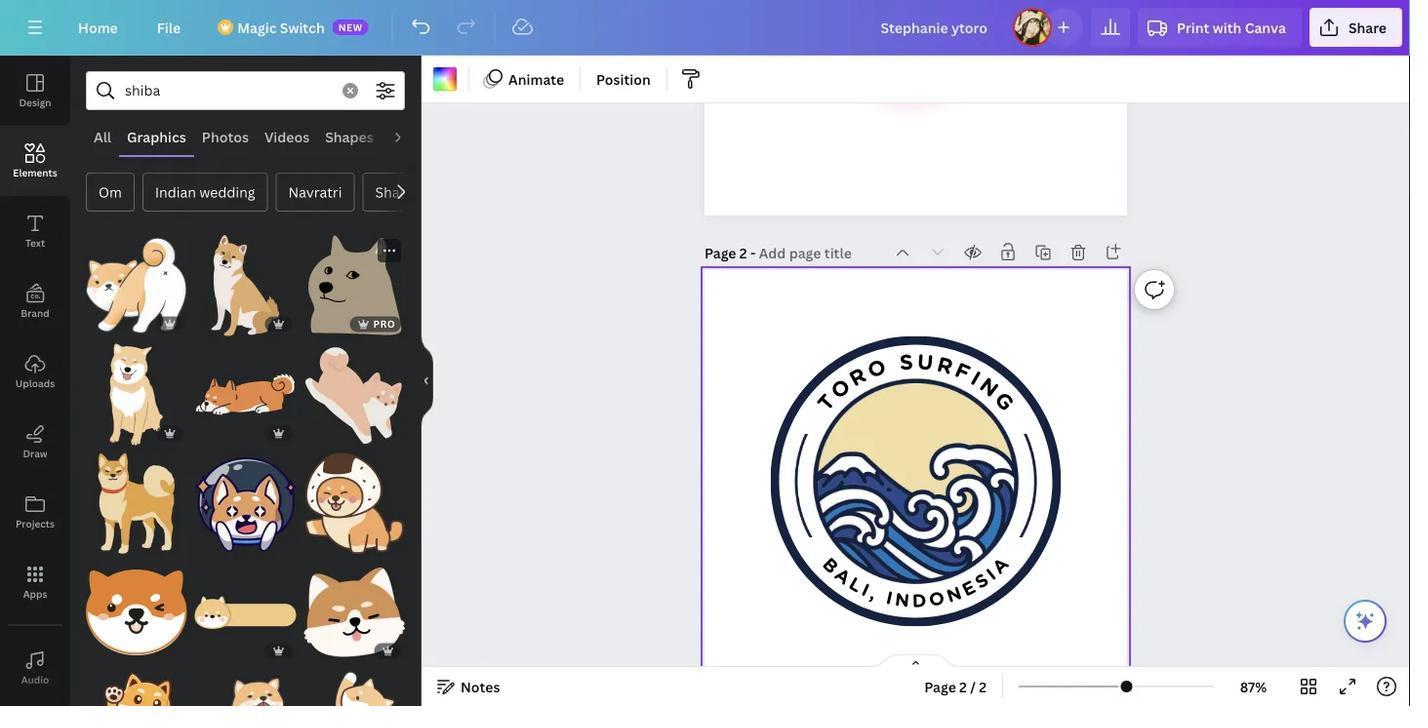 Task type: vqa. For each thing, say whether or not it's contained in the screenshot.
Share
yes



Task type: describe. For each thing, give the bounding box(es) containing it.
shiba inu title image
[[195, 562, 296, 664]]

pro
[[373, 318, 396, 331]]

new
[[338, 21, 363, 34]]

cute happy shiba inu dog image
[[86, 344, 187, 446]]

s inside i n d o n e s
[[971, 570, 993, 595]]

pro group
[[304, 235, 405, 337]]

graphics
[[127, 127, 186, 146]]

2 horizontal spatial n
[[975, 373, 1004, 403]]

f
[[952, 358, 975, 387]]

audio inside side panel tab list
[[21, 674, 49, 687]]

shapes button
[[317, 118, 382, 155]]

u
[[917, 350, 935, 376]]

0 horizontal spatial audio button
[[0, 634, 70, 704]]

2 for -
[[740, 244, 747, 263]]

1 horizontal spatial n
[[944, 583, 965, 609]]

s u r f i
[[899, 350, 986, 392]]

shiba inu illustration image
[[195, 344, 296, 446]]

videos image
[[0, 704, 70, 707]]

videos button
[[257, 118, 317, 155]]

home link
[[62, 8, 134, 47]]

e
[[959, 577, 980, 602]]

r inside s u r f i
[[935, 352, 956, 381]]

file
[[157, 18, 181, 37]]

side panel tab list
[[0, 56, 70, 707]]

l i ,
[[846, 573, 880, 606]]

file button
[[141, 8, 196, 47]]

cute shiba inu cartoon character jump image
[[86, 671, 187, 707]]

canva assistant image
[[1354, 610, 1378, 634]]

cute sticker style shiba inu image
[[304, 344, 405, 446]]

,
[[868, 583, 880, 606]]

uploads
[[15, 377, 55, 390]]

87%
[[1241, 678, 1268, 697]]

page 2 / 2 button
[[917, 672, 995, 703]]

photos
[[202, 127, 249, 146]]

1 horizontal spatial a
[[988, 554, 1014, 580]]

2 horizontal spatial 2
[[980, 678, 987, 697]]

famous shiba image
[[304, 235, 405, 337]]

shadow
[[375, 183, 428, 202]]

i inside l i ,
[[859, 580, 874, 602]]

Search elements search field
[[125, 72, 331, 109]]

animate button
[[477, 63, 572, 95]]

Design title text field
[[866, 8, 1006, 47]]

uploads button
[[0, 337, 70, 407]]

page 2 / 2
[[925, 678, 987, 697]]

0 vertical spatial audio
[[389, 127, 428, 146]]

elements
[[13, 166, 57, 179]]

o inside i n d o n e s
[[928, 588, 947, 612]]

hand drawn shiba inu dog image
[[86, 453, 187, 555]]

show pages image
[[869, 654, 963, 670]]

om
[[99, 183, 122, 202]]

draw button
[[0, 407, 70, 477]]

navratri
[[288, 183, 342, 202]]

with
[[1213, 18, 1242, 37]]

photos button
[[194, 118, 257, 155]]

indian wedding button
[[142, 173, 268, 212]]

shapes
[[325, 127, 374, 146]]

main menu bar
[[0, 0, 1411, 56]]

page for page 2 -
[[705, 244, 737, 263]]

i inside s u r f i
[[967, 366, 986, 392]]

shiba inu dog head cartoon illustration image
[[304, 562, 405, 664]]

l
[[846, 573, 867, 598]]

print with canva
[[1177, 18, 1287, 37]]

design button
[[0, 56, 70, 126]]



Task type: locate. For each thing, give the bounding box(es) containing it.
1 vertical spatial audio button
[[0, 634, 70, 704]]

projects
[[16, 517, 55, 531]]

magic switch
[[237, 18, 325, 37]]

exercising shiba inu dog image
[[304, 671, 405, 707]]

audio button up shadow
[[382, 118, 436, 155]]

1 vertical spatial s
[[971, 570, 993, 595]]

i
[[967, 366, 986, 392], [982, 565, 1001, 586], [859, 580, 874, 602], [885, 588, 895, 611]]

1 horizontal spatial page
[[925, 678, 957, 697]]

page left the -
[[705, 244, 737, 263]]

s left u
[[899, 350, 915, 376]]

print with canva button
[[1138, 8, 1302, 47]]

1 horizontal spatial o
[[865, 354, 890, 384]]

i right ","
[[885, 588, 895, 611]]

group
[[86, 224, 187, 337], [195, 235, 296, 337], [86, 333, 187, 446], [195, 333, 296, 446], [304, 333, 405, 446], [86, 442, 187, 555], [195, 442, 296, 555], [304, 453, 405, 555], [86, 551, 187, 664], [195, 551, 296, 664], [304, 551, 405, 664], [86, 660, 187, 707], [195, 660, 296, 707], [304, 660, 405, 707]]

0 horizontal spatial a
[[831, 564, 856, 590]]

i right e
[[982, 565, 1001, 586]]

magic
[[237, 18, 277, 37]]

0 vertical spatial page
[[705, 244, 737, 263]]

s right d
[[971, 570, 993, 595]]

0 horizontal spatial r
[[845, 363, 871, 393]]

draw
[[23, 447, 47, 460]]

a left ","
[[831, 564, 856, 590]]

audio
[[389, 127, 428, 146], [21, 674, 49, 687]]

position button
[[589, 63, 659, 95]]

audio up videos image
[[21, 674, 49, 687]]

switch
[[280, 18, 325, 37]]

n right f
[[975, 373, 1004, 403]]

0 vertical spatial s
[[899, 350, 915, 376]]

r inside the 'r o'
[[845, 363, 871, 393]]

notes
[[461, 678, 500, 697]]

2 horizontal spatial o
[[928, 588, 947, 612]]

circle icon image
[[795, 361, 1037, 603]]

t
[[813, 390, 841, 417]]

a
[[988, 554, 1014, 580], [831, 564, 856, 590]]

s
[[899, 350, 915, 376], [971, 570, 993, 595]]

indian
[[155, 183, 196, 202]]

s inside s u r f i
[[899, 350, 915, 376]]

1 horizontal spatial r
[[935, 352, 956, 381]]

page for page 2 / 2
[[925, 678, 957, 697]]

g
[[990, 388, 1020, 417]]

videos
[[265, 127, 310, 146]]

all button
[[86, 118, 119, 155]]

all
[[94, 127, 111, 146]]

brand button
[[0, 267, 70, 337]]

share
[[1349, 18, 1387, 37]]

0 vertical spatial audio button
[[382, 118, 436, 155]]

i inside i n d o n e s
[[885, 588, 895, 611]]

shadow button
[[363, 173, 440, 212]]

i left d
[[859, 580, 874, 602]]

audio up shadow
[[389, 127, 428, 146]]

home
[[78, 18, 118, 37]]

i left g
[[967, 366, 986, 392]]

clean cartoon surprised and excited space shiba inu with sparkles image
[[195, 453, 296, 555]]

animate
[[509, 70, 564, 88]]

2
[[740, 244, 747, 263], [960, 678, 967, 697], [980, 678, 987, 697]]

n left d
[[894, 589, 911, 613]]

text
[[25, 236, 45, 249]]

o
[[865, 354, 890, 384], [826, 374, 856, 405], [928, 588, 947, 612]]

1 horizontal spatial audio
[[389, 127, 428, 146]]

1 vertical spatial audio
[[21, 674, 49, 687]]

om button
[[86, 173, 135, 212]]

i n d o n e s
[[885, 570, 993, 613]]

0 horizontal spatial audio
[[21, 674, 49, 687]]

r o
[[845, 354, 890, 393]]

page left the /
[[925, 678, 957, 697]]

2 left the -
[[740, 244, 747, 263]]

page
[[705, 244, 737, 263], [925, 678, 957, 697]]

navratri button
[[276, 173, 355, 212]]

cute shiba inu clipart image
[[195, 235, 296, 337]]

r
[[935, 352, 956, 381], [845, 363, 871, 393]]

0 horizontal spatial s
[[899, 350, 915, 376]]

0 horizontal spatial n
[[894, 589, 911, 613]]

projects button
[[0, 477, 70, 548]]

2 for /
[[960, 678, 967, 697]]

n
[[975, 373, 1004, 403], [944, 583, 965, 609], [894, 589, 911, 613]]

-
[[751, 244, 756, 263]]

87% button
[[1222, 672, 1286, 703]]

b
[[819, 554, 844, 579]]

page inside 'button'
[[925, 678, 957, 697]]

shiba inu dog laying down cartoon style illustration image
[[195, 671, 296, 707]]

0 horizontal spatial 2
[[740, 244, 747, 263]]

0 horizontal spatial o
[[826, 374, 856, 405]]

1 horizontal spatial s
[[971, 570, 993, 595]]

notes button
[[430, 672, 508, 703]]

canva
[[1245, 18, 1287, 37]]

2 left the /
[[960, 678, 967, 697]]

print
[[1177, 18, 1210, 37]]

apps button
[[0, 548, 70, 618]]

Page title text field
[[759, 244, 854, 263]]

/
[[971, 678, 976, 697]]

o inside the 'r o'
[[865, 354, 890, 384]]

brand
[[21, 307, 50, 320]]

shiba inu dog in nori rice costume image
[[304, 453, 405, 555]]

elements button
[[0, 126, 70, 196]]

wedding
[[200, 183, 255, 202]]

cartoon shiba inu dog looking back illustration image
[[86, 235, 187, 337]]

graphics button
[[119, 118, 194, 155]]

1 horizontal spatial 2
[[960, 678, 967, 697]]

apps
[[23, 588, 47, 601]]

shiba dog icon and emoticon image
[[86, 562, 187, 664]]

d
[[912, 591, 927, 613]]

position
[[597, 70, 651, 88]]

a right e
[[988, 554, 1014, 580]]

r right u
[[935, 352, 956, 381]]

text button
[[0, 196, 70, 267]]

1 horizontal spatial audio button
[[382, 118, 436, 155]]

n right d
[[944, 583, 965, 609]]

page 2 -
[[705, 244, 759, 263]]

2 right the /
[[980, 678, 987, 697]]

1 vertical spatial page
[[925, 678, 957, 697]]

audio button down apps
[[0, 634, 70, 704]]

r right t
[[845, 363, 871, 393]]

#ffffff image
[[433, 67, 457, 91]]

hide image
[[421, 334, 433, 428]]

0 horizontal spatial page
[[705, 244, 737, 263]]

share button
[[1310, 8, 1403, 47]]

audio button
[[382, 118, 436, 155], [0, 634, 70, 704]]

design
[[19, 96, 51, 109]]

indian wedding
[[155, 183, 255, 202]]



